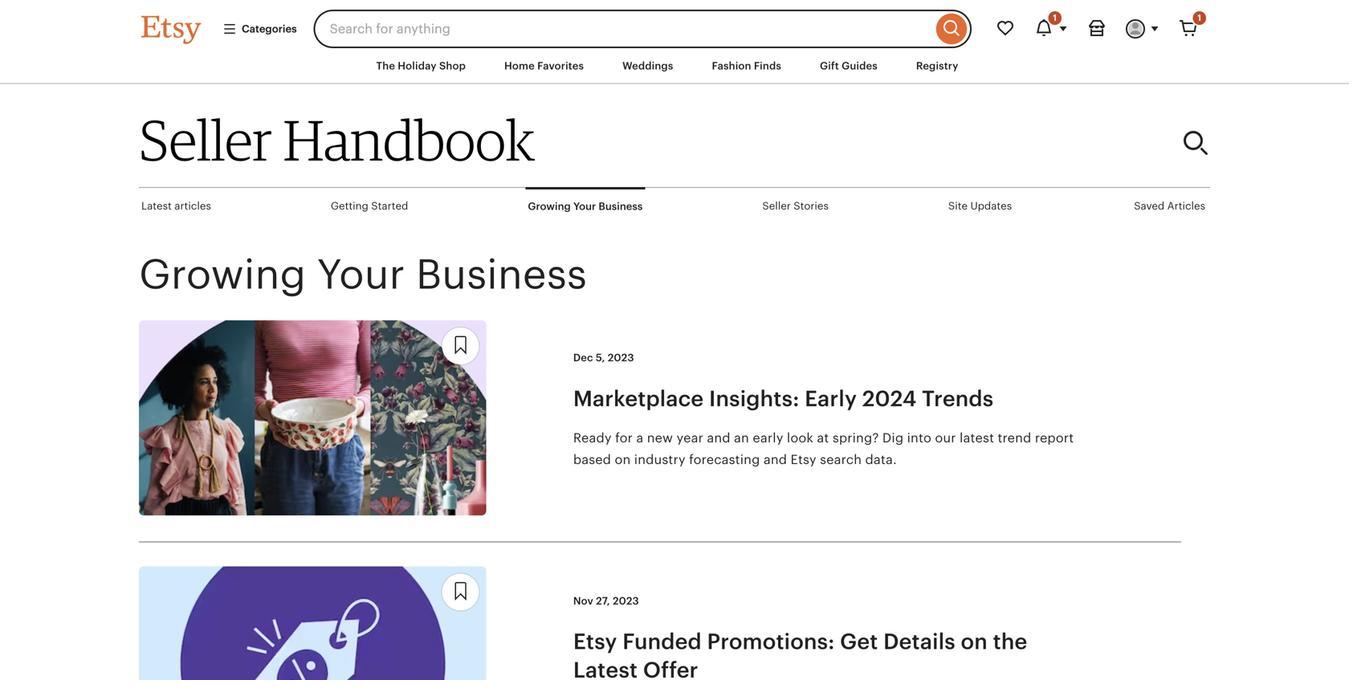 Task type: describe. For each thing, give the bounding box(es) containing it.
home favorites
[[504, 60, 584, 72]]

site updates
[[948, 200, 1012, 212]]

seller for seller stories
[[762, 200, 791, 212]]

dec
[[573, 352, 593, 364]]

look
[[787, 431, 814, 445]]

site
[[948, 200, 968, 212]]

marketplace insights: early 2024 trends
[[573, 386, 994, 411]]

industry
[[634, 453, 686, 467]]

saved
[[1134, 200, 1165, 212]]

for
[[615, 431, 633, 445]]

getting started
[[331, 200, 408, 212]]

gift
[[820, 60, 839, 72]]

getting
[[331, 200, 368, 212]]

offer
[[643, 658, 698, 680]]

ready
[[573, 431, 612, 445]]

details
[[883, 629, 956, 654]]

early
[[805, 386, 857, 411]]

1 link
[[1169, 10, 1208, 48]]

2 1 from the left
[[1198, 13, 1201, 23]]

menu bar containing the holiday shop
[[112, 48, 1237, 84]]

dig
[[883, 431, 904, 445]]

based
[[573, 453, 611, 467]]

seller stories
[[762, 200, 829, 212]]

weddings link
[[610, 51, 685, 80]]

search
[[820, 453, 862, 467]]

articles
[[1167, 200, 1205, 212]]

the holiday shop
[[376, 60, 466, 72]]

spring?
[[833, 431, 879, 445]]

year
[[677, 431, 703, 445]]

trend
[[998, 431, 1031, 445]]

marketplace insights: early 2024 trends link
[[573, 384, 1087, 413]]

1 vertical spatial growing
[[139, 251, 306, 298]]

latest articles link
[[139, 188, 214, 224]]

0 vertical spatial latest
[[141, 200, 172, 212]]

our
[[935, 431, 956, 445]]

categories
[[242, 23, 297, 35]]

Search for anything text field
[[314, 10, 932, 48]]

an
[[734, 431, 749, 445]]

latest inside etsy funded promotions: get details on the latest offer
[[573, 658, 638, 680]]

nov 27, 2023
[[573, 595, 639, 607]]

ready for a new year and an early look at spring? dig into our latest trend report based on industry forecasting and etsy search data.
[[573, 431, 1074, 467]]

guides
[[842, 60, 878, 72]]

fashion finds link
[[700, 51, 793, 80]]

latest
[[960, 431, 994, 445]]

stories
[[794, 200, 829, 212]]

a
[[636, 431, 644, 445]]

etsy inside ready for a new year and an early look at spring? dig into our latest trend report based on industry forecasting and etsy search data.
[[791, 453, 816, 467]]

etsy funded promotions: get details on the latest offer image
[[139, 567, 486, 680]]

shop
[[439, 60, 466, 72]]

growing your business link
[[525, 187, 645, 223]]

report
[[1035, 431, 1074, 445]]

1 button
[[1025, 10, 1078, 48]]

new
[[647, 431, 673, 445]]

promotions:
[[707, 629, 835, 654]]

0 vertical spatial growing your business
[[528, 201, 643, 213]]

categories banner
[[112, 0, 1237, 48]]

seller handbook link
[[139, 106, 893, 174]]

funded
[[623, 629, 702, 654]]

favorites
[[537, 60, 584, 72]]

articles
[[174, 200, 211, 212]]



Task type: vqa. For each thing, say whether or not it's contained in the screenshot.
Show more (10)
no



Task type: locate. For each thing, give the bounding box(es) containing it.
fashion
[[712, 60, 751, 72]]

1 horizontal spatial and
[[764, 453, 787, 467]]

categories button
[[210, 14, 309, 43]]

growing down seller handbook link
[[528, 201, 571, 213]]

saved articles link
[[1132, 188, 1208, 224]]

seller left stories
[[762, 200, 791, 212]]

on
[[615, 453, 631, 467], [961, 629, 988, 654]]

registry
[[916, 60, 958, 72]]

handbook
[[283, 106, 535, 174]]

1 vertical spatial business
[[416, 251, 587, 298]]

0 vertical spatial etsy
[[791, 453, 816, 467]]

latest
[[141, 200, 172, 212], [573, 658, 638, 680]]

1 inside dropdown button
[[1053, 13, 1057, 23]]

seller stories link
[[760, 188, 831, 224]]

growing down articles
[[139, 251, 306, 298]]

1 horizontal spatial seller
[[762, 200, 791, 212]]

early
[[753, 431, 783, 445]]

1 horizontal spatial latest
[[573, 658, 638, 680]]

1 vertical spatial etsy
[[573, 629, 617, 654]]

etsy inside etsy funded promotions: get details on the latest offer
[[573, 629, 617, 654]]

dec 5, 2023
[[573, 352, 634, 364]]

1 horizontal spatial growing
[[528, 201, 571, 213]]

None search field
[[314, 10, 972, 48]]

1 vertical spatial your
[[317, 251, 405, 298]]

started
[[371, 200, 408, 212]]

into
[[907, 431, 932, 445]]

seller inside seller stories link
[[762, 200, 791, 212]]

1 vertical spatial on
[[961, 629, 988, 654]]

data.
[[865, 453, 897, 467]]

1 vertical spatial growing your business
[[139, 251, 587, 298]]

1 1 from the left
[[1053, 13, 1057, 23]]

fashion finds
[[712, 60, 781, 72]]

0 horizontal spatial seller
[[139, 106, 272, 174]]

1
[[1053, 13, 1057, 23], [1198, 13, 1201, 23]]

1 vertical spatial seller
[[762, 200, 791, 212]]

on inside etsy funded promotions: get details on the latest offer
[[961, 629, 988, 654]]

0 vertical spatial seller
[[139, 106, 272, 174]]

holiday
[[398, 60, 437, 72]]

0 vertical spatial your
[[573, 201, 596, 213]]

0 horizontal spatial your
[[317, 251, 405, 298]]

0 horizontal spatial latest
[[141, 200, 172, 212]]

growing
[[528, 201, 571, 213], [139, 251, 306, 298]]

trends
[[922, 386, 994, 411]]

latest left articles
[[141, 200, 172, 212]]

none search field inside categories banner
[[314, 10, 972, 48]]

seller handbook
[[139, 106, 535, 174]]

etsy funded promotions: get details on the latest offer
[[573, 629, 1027, 680]]

nov
[[573, 595, 593, 607]]

the
[[376, 60, 395, 72]]

0 vertical spatial growing
[[528, 201, 571, 213]]

and up forecasting
[[707, 431, 731, 445]]

site updates link
[[946, 188, 1014, 224]]

insights:
[[709, 386, 799, 411]]

0 vertical spatial 2023
[[608, 352, 634, 364]]

at
[[817, 431, 829, 445]]

1 vertical spatial 2023
[[613, 595, 639, 607]]

on inside ready for a new year and an early look at spring? dig into our latest trend report based on industry forecasting and etsy search data.
[[615, 453, 631, 467]]

etsy down look
[[791, 453, 816, 467]]

gift guides
[[820, 60, 878, 72]]

your
[[573, 201, 596, 213], [317, 251, 405, 298]]

home favorites link
[[492, 51, 596, 80]]

0 vertical spatial and
[[707, 431, 731, 445]]

2023 for dec 5, 2023
[[608, 352, 634, 364]]

weddings
[[622, 60, 673, 72]]

the
[[993, 629, 1027, 654]]

1 horizontal spatial business
[[599, 201, 643, 213]]

seller
[[139, 106, 272, 174], [762, 200, 791, 212]]

get
[[840, 629, 878, 654]]

latest down funded
[[573, 658, 638, 680]]

0 vertical spatial on
[[615, 453, 631, 467]]

on down the for
[[615, 453, 631, 467]]

latest articles
[[141, 200, 211, 212]]

0 horizontal spatial and
[[707, 431, 731, 445]]

getting started link
[[328, 188, 411, 224]]

0 horizontal spatial 1
[[1053, 13, 1057, 23]]

5,
[[596, 352, 605, 364]]

etsy funded promotions: get details on the latest offer link
[[573, 628, 1087, 680]]

registry link
[[904, 51, 971, 80]]

2023 right 27,
[[613, 595, 639, 607]]

marketplace insights: early 2024 trends image
[[139, 320, 486, 516]]

2023 right 5,
[[608, 352, 634, 364]]

finds
[[754, 60, 781, 72]]

updates
[[970, 200, 1012, 212]]

seller up articles
[[139, 106, 272, 174]]

0 horizontal spatial on
[[615, 453, 631, 467]]

etsy
[[791, 453, 816, 467], [573, 629, 617, 654]]

seller for seller handbook
[[139, 106, 272, 174]]

1 horizontal spatial etsy
[[791, 453, 816, 467]]

2024
[[862, 386, 917, 411]]

1 vertical spatial and
[[764, 453, 787, 467]]

1 vertical spatial latest
[[573, 658, 638, 680]]

and down the early
[[764, 453, 787, 467]]

marketplace
[[573, 386, 704, 411]]

gift guides link
[[808, 51, 890, 80]]

menu bar
[[112, 48, 1237, 84]]

saved articles
[[1134, 200, 1205, 212]]

and
[[707, 431, 731, 445], [764, 453, 787, 467]]

1 horizontal spatial your
[[573, 201, 596, 213]]

2023 for nov 27, 2023
[[613, 595, 639, 607]]

1 horizontal spatial on
[[961, 629, 988, 654]]

the holiday shop link
[[364, 51, 478, 80]]

0 vertical spatial business
[[599, 201, 643, 213]]

home
[[504, 60, 535, 72]]

business
[[599, 201, 643, 213], [416, 251, 587, 298]]

forecasting
[[689, 453, 760, 467]]

27,
[[596, 595, 610, 607]]

growing your business
[[528, 201, 643, 213], [139, 251, 587, 298]]

2023
[[608, 352, 634, 364], [613, 595, 639, 607]]

on left the
[[961, 629, 988, 654]]

etsy down 27,
[[573, 629, 617, 654]]

0 horizontal spatial etsy
[[573, 629, 617, 654]]

0 horizontal spatial growing
[[139, 251, 306, 298]]

1 horizontal spatial 1
[[1198, 13, 1201, 23]]

0 horizontal spatial business
[[416, 251, 587, 298]]



